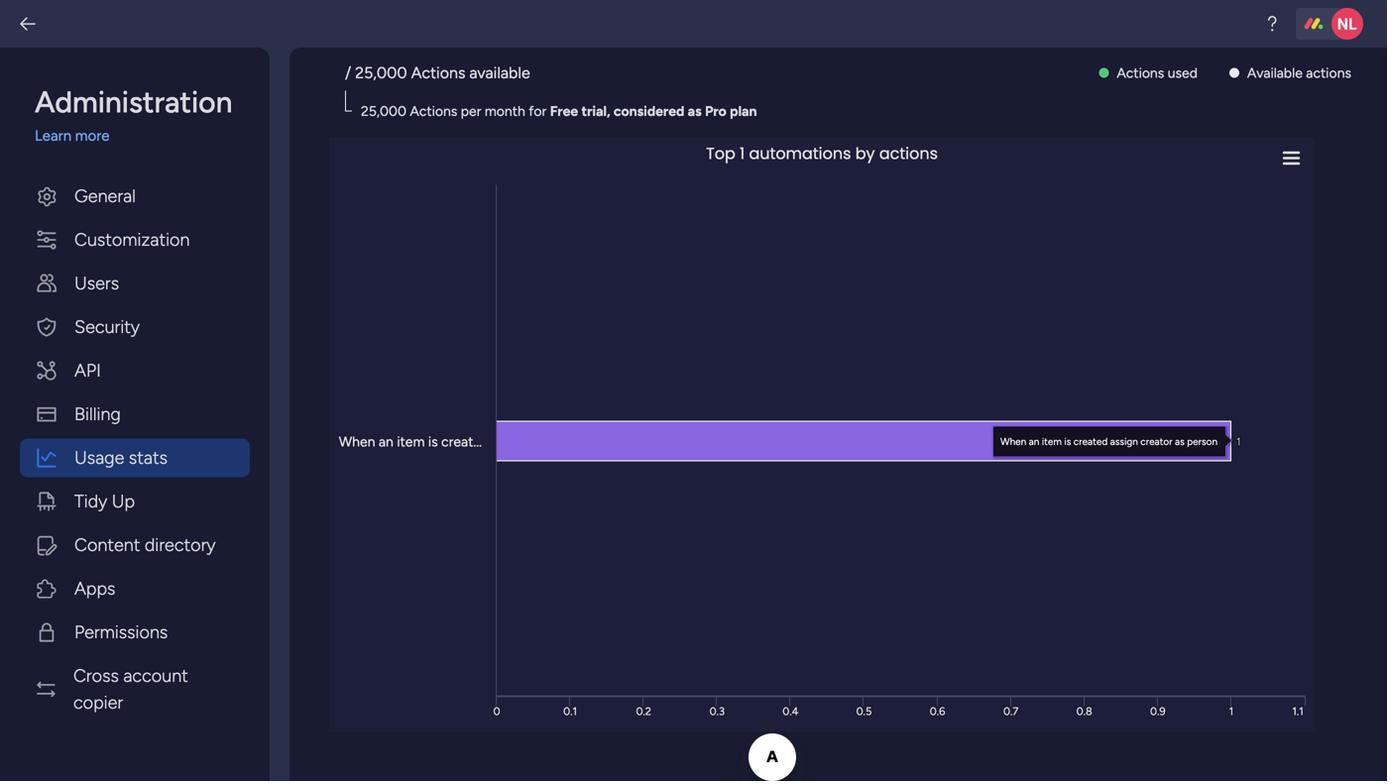 Task type: describe. For each thing, give the bounding box(es) containing it.
/
[[345, 63, 351, 82]]

available actions
[[1247, 64, 1352, 81]]

actions left the "used"
[[1117, 64, 1165, 81]]

administration learn more
[[35, 84, 232, 145]]

security
[[74, 316, 140, 338]]

usage stats
[[74, 447, 168, 469]]

users button
[[20, 264, 250, 303]]

content
[[74, 535, 140, 556]]

api button
[[20, 352, 250, 390]]

cross account copier
[[73, 665, 188, 714]]

/ 25,000 actions available
[[345, 63, 530, 82]]

trial,
[[582, 103, 610, 119]]

usage
[[74, 447, 124, 469]]

api
[[74, 360, 101, 381]]

permissions button
[[20, 613, 250, 652]]

content directory
[[74, 535, 216, 556]]

customization
[[74, 229, 190, 250]]

general button
[[20, 177, 250, 216]]

noah lott image
[[1332, 8, 1364, 40]]

back to workspace image
[[18, 14, 38, 34]]

month
[[485, 103, 525, 119]]

per
[[461, 103, 481, 119]]

apps button
[[20, 570, 250, 608]]

usage stats button
[[20, 439, 250, 478]]

billing
[[74, 404, 121, 425]]

0 vertical spatial 25,000
[[355, 63, 407, 82]]

actions left per
[[410, 103, 457, 119]]

billing button
[[20, 395, 250, 434]]

tidy up
[[74, 491, 135, 512]]

account
[[123, 665, 188, 687]]

users
[[74, 273, 119, 294]]

up
[[112, 491, 135, 512]]

directory
[[145, 535, 216, 556]]

learn more link
[[35, 125, 250, 147]]

permissions
[[74, 622, 168, 643]]

cross
[[73, 665, 119, 687]]

general
[[74, 185, 136, 207]]

used
[[1168, 64, 1198, 81]]



Task type: locate. For each thing, give the bounding box(es) containing it.
available
[[469, 63, 530, 82]]

tidy up button
[[20, 482, 250, 521]]

administration
[[35, 84, 232, 120]]

stats
[[129, 447, 168, 469]]

pro
[[705, 103, 727, 119]]

security button
[[20, 308, 250, 347]]

actions used
[[1117, 64, 1198, 81]]

help image
[[1262, 14, 1282, 34]]

more
[[75, 127, 110, 145]]

for
[[529, 103, 547, 119]]

copier
[[73, 692, 123, 714]]

as
[[688, 103, 702, 119]]

cross account copier button
[[20, 657, 250, 722]]

25,000 right /
[[355, 63, 407, 82]]

actions
[[411, 63, 465, 82], [1117, 64, 1165, 81], [410, 103, 457, 119]]

25,000 actions per month for free trial, considered as pro plan
[[361, 103, 757, 119]]

1 vertical spatial 25,000
[[361, 103, 407, 119]]

25,000 down / 25,000 actions available
[[361, 103, 407, 119]]

learn
[[35, 127, 71, 145]]

tidy
[[74, 491, 107, 512]]

actions up per
[[411, 63, 465, 82]]

considered
[[614, 103, 685, 119]]

plan
[[730, 103, 757, 119]]

customization button
[[20, 221, 250, 259]]

25,000
[[355, 63, 407, 82], [361, 103, 407, 119]]

available
[[1247, 64, 1303, 81]]

free
[[550, 103, 578, 119]]

apps
[[74, 578, 115, 599]]

content directory button
[[20, 526, 250, 565]]

actions
[[1306, 64, 1352, 81]]



Task type: vqa. For each thing, say whether or not it's contained in the screenshot.
Options image
no



